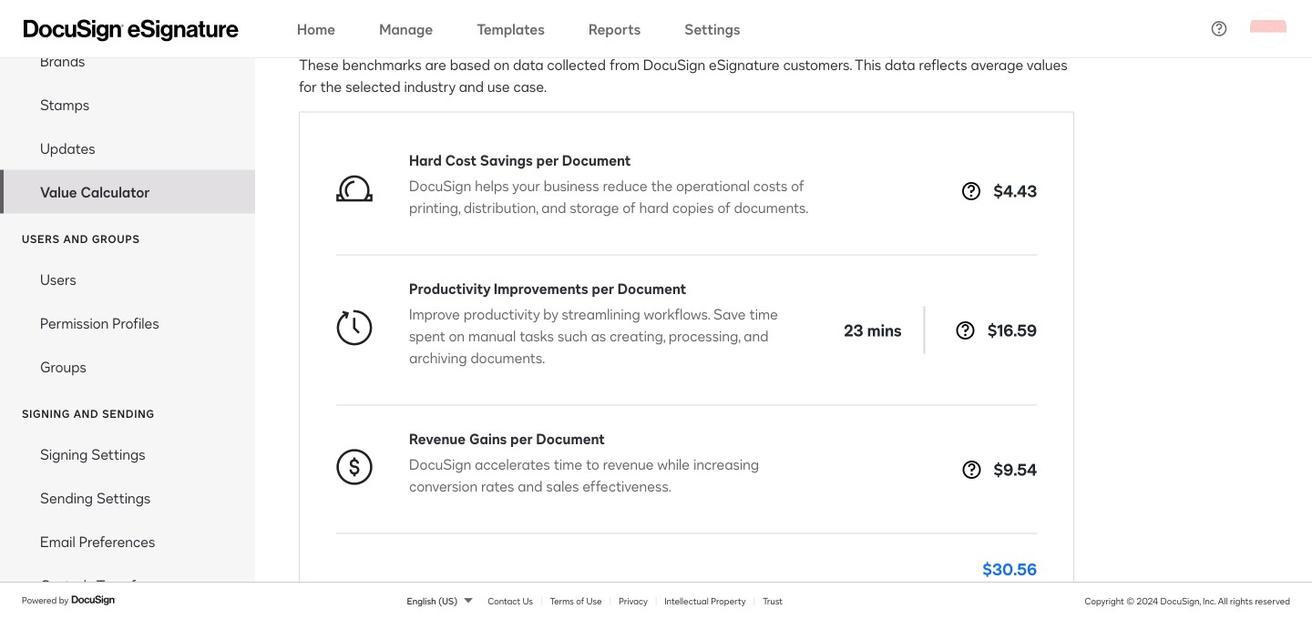 Task type: locate. For each thing, give the bounding box(es) containing it.
users and groups element
[[0, 258, 255, 389]]

signing and sending element
[[0, 432, 255, 620]]

docusign admin image
[[24, 20, 239, 41]]

productivity improvements per document image
[[336, 310, 373, 346]]

revenue gains per document image
[[336, 449, 373, 486]]

docusign image
[[71, 594, 117, 608]]

your uploaded profile image image
[[1250, 10, 1287, 47]]



Task type: vqa. For each thing, say whether or not it's contained in the screenshot.
the DocuSign image
yes



Task type: describe. For each thing, give the bounding box(es) containing it.
hard cost savings per document image
[[336, 170, 373, 207]]

account element
[[0, 0, 255, 214]]



